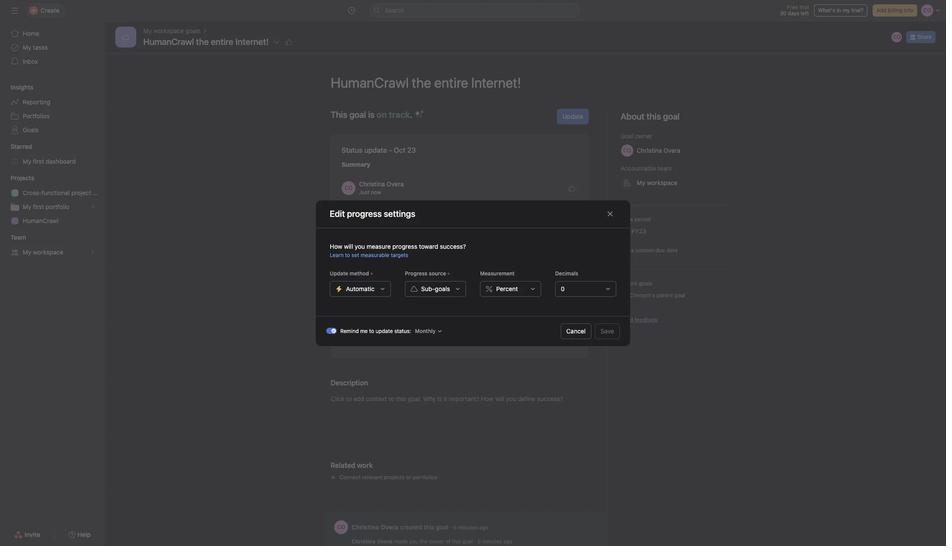 Task type: describe. For each thing, give the bounding box(es) containing it.
projects button
[[0, 174, 34, 183]]

recent
[[331, 218, 353, 226]]

insights
[[10, 83, 33, 91]]

2 vertical spatial christina overa link
[[352, 539, 393, 545]]

0 button
[[555, 281, 616, 297]]

1 horizontal spatial the
[[420, 539, 428, 545]]

save button
[[595, 323, 620, 339]]

connect for sub-
[[405, 334, 429, 341]]

0 vertical spatial co
[[893, 34, 901, 40]]

parent
[[657, 292, 673, 299]]

portfolio
[[46, 203, 69, 211]]

0 likes. click to like this task image
[[285, 38, 292, 45]]

my first dashboard link
[[5, 155, 100, 169]]

track
[[389, 110, 410, 120]]

my for my first dashboard
[[23, 158, 31, 165]]

christina overa link for just
[[359, 180, 404, 188]]

progress
[[393, 243, 417, 250]]

humancrawl for humancrawl the entire internet!
[[143, 37, 194, 47]]

due
[[656, 247, 665, 254]]

time period
[[621, 216, 651, 223]]

percent
[[496, 285, 518, 292]]

christina for made
[[352, 539, 376, 545]]

recent status updates
[[331, 218, 404, 226]]

status:
[[394, 328, 411, 334]]

0 horizontal spatial co button
[[334, 521, 348, 535]]

my workspace goals
[[143, 27, 201, 35]]

overa for created
[[381, 524, 398, 531]]

days
[[788, 10, 799, 17]]

my for my workspace
[[23, 249, 31, 256]]

entire internet!
[[211, 37, 269, 47]]

date
[[667, 247, 678, 254]]

overa for made
[[377, 539, 393, 545]]

trial?
[[852, 7, 864, 14]]

goal left "is"
[[349, 110, 366, 120]]

1 vertical spatial you
[[409, 539, 418, 545]]

overa for just
[[387, 180, 404, 188]]

connect a sub-goal button
[[391, 330, 466, 346]]

christina overa link for created
[[352, 524, 398, 531]]

set
[[352, 252, 359, 258]]

goals inside sub-goals dropdown button
[[435, 285, 450, 292]]

measurement
[[480, 270, 515, 277]]

measure
[[367, 243, 391, 250]]

starred element
[[0, 139, 105, 170]]

no
[[376, 278, 383, 285]]

my workspace
[[23, 249, 63, 256]]

no sub-goals connected
[[376, 278, 437, 285]]

info
[[904, 7, 913, 14]]

projects element
[[0, 170, 105, 230]]

oct 23
[[394, 146, 416, 154]]

2 vertical spatial co
[[337, 524, 345, 531]]

time
[[621, 216, 633, 223]]

goals for no sub-goals connected
[[396, 278, 409, 285]]

first for portfolio
[[33, 203, 44, 211]]

to inside how will you measure progress toward success? learn to set measurable targets
[[345, 252, 350, 258]]

1 horizontal spatial 6
[[478, 539, 481, 545]]

you inside how will you measure progress toward success? learn to set measurable targets
[[355, 243, 365, 250]]

description
[[331, 379, 368, 387]]

remind
[[340, 328, 359, 334]]

goal right of at left bottom
[[463, 539, 473, 545]]

cross-functional project plan
[[23, 189, 105, 197]]

0 likes. click to like this task image
[[568, 185, 575, 192]]

goals for use sub-goals to automatically update this goal's progress.
[[416, 314, 432, 322]]

billing
[[888, 7, 903, 14]]

-
[[389, 146, 392, 154]]

team button
[[0, 233, 26, 242]]

this goal is on track .
[[331, 110, 413, 120]]

required image for automatic
[[369, 271, 374, 276]]

my workspace goals link
[[143, 26, 201, 36]]

update button
[[557, 109, 589, 125]]

my tasks
[[23, 44, 48, 51]]

workspace for my workspace
[[33, 249, 63, 256]]

goal's
[[513, 314, 530, 322]]

status updates
[[355, 218, 404, 226]]

send feedback link
[[621, 316, 658, 324]]

edit
[[330, 209, 345, 219]]

free
[[787, 4, 798, 10]]

save
[[601, 327, 614, 335]]

latest status update element
[[331, 135, 589, 208]]

1 vertical spatial this
[[424, 524, 434, 531]]

goals for my workspace goals
[[186, 27, 201, 35]]

what's in my trial? button
[[814, 4, 868, 17]]

inbox link
[[5, 55, 100, 69]]

show options image
[[273, 38, 280, 45]]

will
[[344, 243, 353, 250]]

update inside edit progress settings dialog
[[376, 328, 393, 334]]

this goal
[[647, 111, 680, 121]]

of
[[446, 539, 451, 545]]

progress source
[[405, 270, 446, 277]]

goal inside 'button'
[[449, 334, 461, 341]]

accountable team
[[621, 165, 672, 172]]

monthly button
[[413, 327, 445, 336]]

add
[[877, 7, 887, 14]]

a for parent
[[652, 292, 655, 299]]

or
[[406, 474, 411, 481]]

automatic button
[[330, 281, 391, 297]]

search
[[385, 7, 405, 14]]

portfolios
[[413, 474, 437, 481]]

1 vertical spatial to
[[433, 314, 439, 322]]

1 horizontal spatial to
[[369, 328, 374, 334]]

cancel
[[566, 327, 586, 335]]

ago inside christina overa created this goal · 6 minutes ago
[[479, 524, 488, 531]]

is
[[368, 110, 375, 120]]

connect relevant projects or portfolios
[[339, 474, 437, 481]]

trial
[[800, 4, 809, 10]]

a for custom
[[631, 247, 634, 254]]

close this dialog image
[[607, 211, 614, 218]]

invite button
[[8, 527, 46, 543]]

0 vertical spatial the
[[196, 37, 209, 47]]

goal owner
[[621, 132, 653, 140]]

tasks
[[33, 44, 48, 51]]

a for sub-
[[430, 334, 434, 341]]

functional
[[42, 189, 70, 197]]

1 vertical spatial ·
[[475, 539, 476, 545]]

sub- for no
[[384, 278, 396, 285]]

sub-
[[421, 285, 435, 292]]

me
[[360, 328, 368, 334]]

my first portfolio link
[[5, 200, 100, 214]]

what's
[[818, 7, 835, 14]]



Task type: locate. For each thing, give the bounding box(es) containing it.
goals link
[[5, 123, 100, 137]]

0 vertical spatial workspace
[[153, 27, 184, 35]]

made
[[394, 539, 408, 545]]

ago
[[479, 524, 488, 531], [503, 539, 513, 545]]

sub- for use
[[403, 314, 416, 322]]

1 horizontal spatial minutes
[[482, 539, 502, 545]]

1 vertical spatial ago
[[503, 539, 513, 545]]

use
[[391, 314, 402, 322]]

0 horizontal spatial ·
[[450, 524, 452, 531]]

overa
[[387, 180, 404, 188], [381, 524, 398, 531], [377, 539, 393, 545]]

how will you measure progress toward success? learn to set measurable targets
[[330, 243, 466, 258]]

update inside button
[[563, 113, 583, 120]]

required image for sub-goals
[[446, 271, 451, 276]]

co
[[893, 34, 901, 40], [345, 185, 353, 191], [337, 524, 345, 531]]

my inside "link"
[[23, 158, 31, 165]]

.
[[410, 110, 413, 120]]

today
[[334, 243, 349, 249]]

the down christina overa created this goal · 6 minutes ago
[[420, 539, 428, 545]]

1 horizontal spatial ·
[[475, 539, 476, 545]]

1 horizontal spatial update
[[563, 113, 583, 120]]

1 vertical spatial sub-
[[403, 314, 416, 322]]

christina for just
[[359, 180, 385, 188]]

· up of at left bottom
[[450, 524, 452, 531]]

humancrawl the entire internet!
[[143, 37, 269, 47]]

christina overa link inside latest status update element
[[359, 180, 404, 188]]

sub- right no
[[384, 278, 396, 285]]

1 vertical spatial co
[[345, 185, 353, 191]]

0 vertical spatial humancrawl
[[143, 37, 194, 47]]

cross-
[[23, 189, 42, 197]]

2 vertical spatial sub-
[[435, 334, 449, 341]]

share button
[[907, 31, 936, 43]]

1 vertical spatial 6
[[478, 539, 481, 545]]

about this goal
[[621, 111, 680, 121]]

set a custom due date
[[621, 247, 678, 254]]

progress
[[405, 270, 428, 277]]

first inside "link"
[[33, 158, 44, 165]]

0 horizontal spatial 6
[[453, 524, 457, 531]]

portfolios link
[[5, 109, 100, 123]]

owner left of at left bottom
[[429, 539, 444, 545]]

to
[[345, 252, 350, 258], [433, 314, 439, 322], [369, 328, 374, 334]]

on
[[377, 110, 387, 120]]

required image up the sub-goals
[[446, 271, 451, 276]]

1 horizontal spatial workspace
[[153, 27, 184, 35]]

2 vertical spatial christina
[[352, 539, 376, 545]]

update for update
[[563, 113, 583, 120]]

switch inside edit progress settings dialog
[[326, 328, 337, 334]]

· right of at left bottom
[[475, 539, 476, 545]]

goal inside button
[[675, 292, 685, 299]]

2 horizontal spatial a
[[652, 292, 655, 299]]

a
[[631, 247, 634, 254], [652, 292, 655, 299], [430, 334, 434, 341]]

6 right of at left bottom
[[478, 539, 481, 545]]

goals down the source at the left
[[435, 285, 450, 292]]

parent goals
[[621, 280, 652, 287]]

free trial 30 days left
[[780, 4, 809, 17]]

method
[[350, 270, 369, 277]]

christina for created
[[352, 524, 379, 531]]

0 horizontal spatial required image
[[369, 271, 374, 276]]

1 vertical spatial owner
[[429, 539, 444, 545]]

my workspace link
[[5, 246, 100, 259]]

overa left made
[[377, 539, 393, 545]]

0 vertical spatial christina
[[359, 180, 385, 188]]

update for update method
[[330, 270, 348, 277]]

accountable
[[621, 165, 656, 172]]

to up monthly dropdown button at the bottom left of the page
[[433, 314, 439, 322]]

christina overa link up made
[[352, 524, 398, 531]]

1 vertical spatial update
[[480, 314, 499, 322]]

0 horizontal spatial the
[[196, 37, 209, 47]]

first left dashboard
[[33, 158, 44, 165]]

0 horizontal spatial minutes
[[458, 524, 478, 531]]

goals up humancrawl the entire internet!
[[186, 27, 201, 35]]

to right me
[[369, 328, 374, 334]]

goals up connect a parent goal button at bottom
[[639, 280, 652, 287]]

workspace for my workspace goals
[[153, 27, 184, 35]]

sub- right use
[[403, 314, 416, 322]]

0 horizontal spatial connect
[[339, 474, 361, 481]]

christina inside christina overa just now
[[359, 180, 385, 188]]

0 vertical spatial first
[[33, 158, 44, 165]]

status
[[342, 146, 363, 154]]

sub- down automatically
[[435, 334, 449, 341]]

1 vertical spatial workspace
[[33, 249, 63, 256]]

custom
[[635, 247, 654, 254]]

this left goal's
[[501, 314, 511, 322]]

6 inside christina overa created this goal · 6 minutes ago
[[453, 524, 457, 531]]

0 vertical spatial sub-
[[384, 278, 396, 285]]

0 vertical spatial christina overa link
[[359, 180, 404, 188]]

1 vertical spatial the
[[420, 539, 428, 545]]

update left -
[[364, 146, 387, 154]]

0 vertical spatial a
[[631, 247, 634, 254]]

1 horizontal spatial you
[[409, 539, 418, 545]]

0 vertical spatial co button
[[891, 31, 903, 43]]

sub- inside 'button'
[[435, 334, 449, 341]]

christina overa link left made
[[352, 539, 393, 545]]

update
[[563, 113, 583, 120], [330, 270, 348, 277]]

0 horizontal spatial sub-
[[384, 278, 396, 285]]

progress settings
[[347, 209, 416, 219]]

minutes inside christina overa created this goal · 6 minutes ago
[[458, 524, 478, 531]]

6 up christina overa made you the owner of this goal · 6 minutes ago on the bottom of the page
[[453, 524, 457, 531]]

0 horizontal spatial you
[[355, 243, 365, 250]]

my
[[843, 7, 850, 14]]

my inside projects element
[[23, 203, 31, 211]]

0 vertical spatial overa
[[387, 180, 404, 188]]

related work
[[331, 462, 373, 470]]

update right automatically
[[480, 314, 499, 322]]

required image
[[369, 271, 374, 276], [446, 271, 451, 276]]

2 vertical spatial update
[[376, 328, 393, 334]]

2 vertical spatial to
[[369, 328, 374, 334]]

1 horizontal spatial owner
[[635, 132, 653, 140]]

1 vertical spatial humancrawl
[[23, 217, 59, 225]]

0 vertical spatial update
[[563, 113, 583, 120]]

christina overa link up now
[[359, 180, 404, 188]]

the down my workspace goals link
[[196, 37, 209, 47]]

overa inside christina overa just now
[[387, 180, 404, 188]]

0 horizontal spatial this
[[424, 524, 434, 531]]

feedback
[[635, 317, 658, 323]]

goals down progress
[[396, 278, 409, 285]]

update inside edit progress settings dialog
[[330, 270, 348, 277]]

switch
[[326, 328, 337, 334]]

my inside global element
[[23, 44, 31, 51]]

automatically
[[440, 314, 478, 322]]

edit progress settings dialog
[[316, 200, 630, 346]]

1 horizontal spatial required image
[[446, 271, 451, 276]]

owner
[[635, 132, 653, 140], [429, 539, 444, 545]]

0 horizontal spatial workspace
[[33, 249, 63, 256]]

goals
[[23, 126, 39, 134]]

you
[[355, 243, 365, 250], [409, 539, 418, 545]]

1 horizontal spatial ago
[[503, 539, 513, 545]]

teams element
[[0, 230, 105, 261]]

connect relevant projects or portfolios button
[[327, 472, 441, 484]]

2 vertical spatial a
[[430, 334, 434, 341]]

1 vertical spatial connect
[[405, 334, 429, 341]]

1 vertical spatial christina
[[352, 524, 379, 531]]

automatic
[[346, 285, 375, 292]]

goal down automatically
[[449, 334, 461, 341]]

0 horizontal spatial update
[[330, 270, 348, 277]]

first inside projects element
[[33, 203, 44, 211]]

2 horizontal spatial to
[[433, 314, 439, 322]]

0 vertical spatial update
[[364, 146, 387, 154]]

you up set
[[355, 243, 365, 250]]

send
[[621, 317, 633, 323]]

goals up monthly
[[416, 314, 432, 322]]

0 vertical spatial connect
[[630, 292, 651, 299]]

status update - oct 23
[[342, 146, 416, 154]]

required image down learn to set measurable targets link
[[369, 271, 374, 276]]

1 vertical spatial christina overa link
[[352, 524, 398, 531]]

1 vertical spatial co button
[[334, 521, 348, 535]]

0 vertical spatial 6
[[453, 524, 457, 531]]

0
[[561, 285, 565, 292]]

0 vertical spatial to
[[345, 252, 350, 258]]

0 vertical spatial minutes
[[458, 524, 478, 531]]

period
[[635, 216, 651, 223]]

inbox
[[23, 58, 38, 65]]

workspace up humancrawl the entire internet!
[[153, 27, 184, 35]]

what's in my trial?
[[818, 7, 864, 14]]

remind me to update status:
[[340, 328, 411, 334]]

this up christina overa made you the owner of this goal · 6 minutes ago on the bottom of the page
[[424, 524, 434, 531]]

workspace down humancrawl link
[[33, 249, 63, 256]]

workspace inside teams element
[[33, 249, 63, 256]]

2 vertical spatial this
[[452, 539, 461, 545]]

insights element
[[0, 80, 105, 139]]

1 horizontal spatial a
[[631, 247, 634, 254]]

1 horizontal spatial this
[[452, 539, 461, 545]]

1 vertical spatial a
[[652, 292, 655, 299]]

a inside button
[[652, 292, 655, 299]]

goal up of at left bottom
[[436, 524, 448, 531]]

0 vertical spatial owner
[[635, 132, 653, 140]]

first for dashboard
[[33, 158, 44, 165]]

1 vertical spatial minutes
[[482, 539, 502, 545]]

0 horizontal spatial humancrawl
[[23, 217, 59, 225]]

send feedback
[[621, 317, 658, 323]]

0 vertical spatial ago
[[479, 524, 488, 531]]

co inside latest status update element
[[345, 185, 353, 191]]

invite
[[24, 531, 40, 539]]

Goal name text field
[[324, 67, 727, 98]]

2 horizontal spatial this
[[501, 314, 511, 322]]

team
[[658, 165, 672, 172]]

set a custom due date button
[[619, 246, 680, 255]]

my first dashboard
[[23, 158, 76, 165]]

christina overa created this goal · 6 minutes ago
[[352, 524, 488, 531]]

the
[[196, 37, 209, 47], [420, 539, 428, 545]]

2 horizontal spatial sub-
[[435, 334, 449, 341]]

0 horizontal spatial a
[[430, 334, 434, 341]]

sub-
[[384, 278, 396, 285], [403, 314, 416, 322], [435, 334, 449, 341]]

0 horizontal spatial to
[[345, 252, 350, 258]]

starred
[[10, 143, 32, 150]]

update down use
[[376, 328, 393, 334]]

hide sidebar image
[[11, 7, 18, 14]]

measurable
[[361, 252, 389, 258]]

goals
[[186, 27, 201, 35], [396, 278, 409, 285], [639, 280, 652, 287], [435, 285, 450, 292], [416, 314, 432, 322]]

0 vertical spatial this
[[501, 314, 511, 322]]

0 horizontal spatial ago
[[479, 524, 488, 531]]

edit progress settings
[[330, 209, 416, 219]]

2 vertical spatial overa
[[377, 539, 393, 545]]

humancrawl inside projects element
[[23, 217, 59, 225]]

my for my tasks
[[23, 44, 31, 51]]

reporting
[[23, 98, 50, 106]]

2 horizontal spatial connect
[[630, 292, 651, 299]]

projects
[[384, 474, 405, 481]]

2 required image from the left
[[446, 271, 451, 276]]

a right status:
[[430, 334, 434, 341]]

connect a parent goal button
[[617, 290, 689, 302]]

goals inside my workspace goals link
[[186, 27, 201, 35]]

0 horizontal spatial owner
[[429, 539, 444, 545]]

0 vertical spatial ·
[[450, 524, 452, 531]]

search button
[[370, 3, 580, 17]]

just
[[359, 189, 370, 196]]

overa up progress settings
[[387, 180, 404, 188]]

humancrawl
[[143, 37, 194, 47], [23, 217, 59, 225]]

connect inside 'button'
[[405, 334, 429, 341]]

my for my first portfolio
[[23, 203, 31, 211]]

goal
[[621, 132, 634, 140]]

a right set
[[631, 247, 634, 254]]

a inside 'button'
[[430, 334, 434, 341]]

workspace
[[153, 27, 184, 35], [33, 249, 63, 256]]

1 vertical spatial update
[[330, 270, 348, 277]]

1 required image from the left
[[369, 271, 374, 276]]

my for my workspace goals
[[143, 27, 152, 35]]

first down cross-
[[33, 203, 44, 211]]

goal
[[349, 110, 366, 120], [675, 292, 685, 299], [449, 334, 461, 341], [436, 524, 448, 531], [463, 539, 473, 545]]

1 horizontal spatial sub-
[[403, 314, 416, 322]]

1 horizontal spatial connect
[[405, 334, 429, 341]]

home link
[[5, 27, 100, 41]]

humancrawl down my first portfolio
[[23, 217, 59, 225]]

owner right goal
[[635, 132, 653, 140]]

1 vertical spatial overa
[[381, 524, 398, 531]]

learn
[[330, 252, 344, 258]]

2 vertical spatial connect
[[339, 474, 361, 481]]

1 horizontal spatial humancrawl
[[143, 37, 194, 47]]

this right of at left bottom
[[452, 539, 461, 545]]

a left parent
[[652, 292, 655, 299]]

search list box
[[370, 3, 580, 17]]

a inside button
[[631, 247, 634, 254]]

toward success?
[[419, 243, 466, 250]]

to left set
[[345, 252, 350, 258]]

overa up made
[[381, 524, 398, 531]]

1 vertical spatial first
[[33, 203, 44, 211]]

1 horizontal spatial co button
[[891, 31, 903, 43]]

2 first from the top
[[33, 203, 44, 211]]

global element
[[0, 21, 105, 74]]

humancrawl for humancrawl
[[23, 217, 59, 225]]

summary
[[342, 161, 371, 168]]

0 vertical spatial you
[[355, 243, 365, 250]]

connect for goals
[[630, 292, 651, 299]]

humancrawl down my workspace goals link
[[143, 37, 194, 47]]

my inside teams element
[[23, 249, 31, 256]]

learn to set measurable targets link
[[330, 252, 408, 258]]

add billing info button
[[873, 4, 917, 17]]

about
[[621, 111, 645, 121]]

you right made
[[409, 539, 418, 545]]

0%
[[342, 276, 355, 286]]

goal right parent
[[675, 292, 685, 299]]

1 first from the top
[[33, 158, 44, 165]]



Task type: vqa. For each thing, say whether or not it's contained in the screenshot.
source
yes



